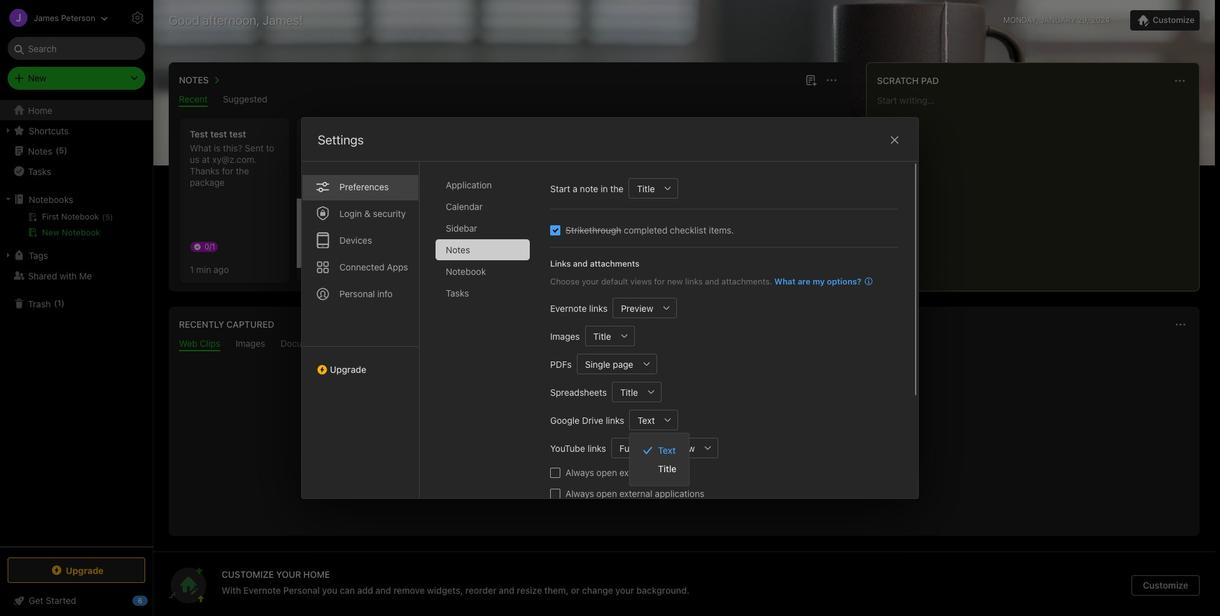 Task type: locate. For each thing, give the bounding box(es) containing it.
open down save at bottom
[[597, 468, 617, 478]]

save useful information from the web.
[[597, 448, 772, 459]]

1 vertical spatial upgrade button
[[8, 558, 145, 583]]

customize button
[[1131, 10, 1200, 31], [1132, 576, 1200, 596]]

tasks down notes ( 5 )
[[28, 166, 51, 177]]

dec for dec 17, 2023, 9:00 am 0/1
[[439, 180, 453, 189]]

upgrade for the bottommost the upgrade popup button
[[66, 565, 104, 576]]

calendar
[[446, 201, 483, 212]]

17,
[[455, 180, 465, 189]]

2023, inside dec 17, 2023, 9:00 am 0/1
[[467, 180, 488, 189]]

0 horizontal spatial text
[[638, 415, 655, 426]]

1 vertical spatial 9:00
[[490, 180, 506, 189]]

new inside button
[[42, 227, 59, 238]]

0 vertical spatial upgrade button
[[302, 347, 419, 380]]

dec inside dec 17, 2023, 9:00 am 0/1
[[439, 180, 453, 189]]

what up at
[[190, 143, 211, 154]]

me
[[79, 270, 92, 281]]

0 horizontal spatial dec
[[439, 180, 453, 189]]

always for always open external applications
[[566, 489, 594, 499]]

1 vertical spatial upgrade
[[66, 565, 104, 576]]

0 horizontal spatial notes button
[[176, 73, 224, 88]]

9:00 right orci,
[[490, 180, 506, 189]]

notebook
[[62, 227, 100, 238], [446, 266, 486, 277]]

0 horizontal spatial 9:00
[[490, 180, 506, 189]]

evernote down choose
[[550, 303, 587, 314]]

0/1 down eleifend
[[439, 194, 450, 203]]

1 vertical spatial always
[[566, 489, 594, 499]]

evernote
[[550, 303, 587, 314], [244, 585, 281, 596]]

images
[[550, 331, 580, 342], [236, 338, 265, 349]]

thumbnail image
[[297, 199, 406, 268], [447, 237, 491, 281], [564, 237, 608, 281]]

for inside test test test what is this? sent to us at xy@z.com. thanks for the package
[[222, 166, 233, 176]]

the inside test test test what is this? sent to us at xy@z.com. thanks for the package
[[236, 166, 249, 176]]

full-width preview
[[620, 443, 695, 454]]

1 horizontal spatial what
[[775, 276, 796, 286]]

tasks
[[28, 166, 51, 177], [446, 288, 469, 299]]

1 horizontal spatial images
[[550, 331, 580, 342]]

0 vertical spatial your
[[582, 276, 599, 286]]

1 horizontal spatial test
[[541, 154, 559, 165]]

the down xy@z.com.
[[236, 166, 249, 176]]

the right the in
[[610, 183, 624, 194]]

for down xy@z.com.
[[222, 166, 233, 176]]

personal inside customize your home with evernote personal you can add and remove widgets, reorder and resize them, or change your background.
[[283, 585, 320, 596]]

Choose default view option for Spreadsheets field
[[612, 382, 662, 403]]

security
[[373, 208, 406, 219]]

( inside trash ( 1 )
[[54, 298, 57, 308]]

personal down connected
[[340, 289, 375, 299]]

title button right amiright
[[629, 178, 658, 199]]

links up choose default view option for images field
[[589, 303, 608, 314]]

0 vertical spatial text
[[638, 415, 655, 426]]

1 vertical spatial notebook
[[446, 266, 486, 277]]

evernote links
[[550, 303, 608, 314]]

notes down proin on the left of page
[[446, 245, 470, 255]]

notes tab
[[436, 240, 530, 261]]

new inside popup button
[[28, 73, 46, 83]]

2 horizontal spatial the
[[732, 448, 747, 459]]

1 horizontal spatial dec
[[556, 169, 570, 179]]

personal info
[[340, 289, 393, 299]]

clip web content button
[[633, 470, 736, 492]]

them,
[[545, 585, 569, 596]]

0 vertical spatial customize
[[1153, 15, 1195, 25]]

at
[[202, 154, 210, 165]]

1 horizontal spatial am
[[627, 169, 639, 179]]

2 horizontal spatial thumbnail image
[[564, 237, 608, 281]]

notes inside tab
[[446, 245, 470, 255]]

title inside choose default view option for images field
[[593, 331, 611, 342]]

Choose default view option for YouTube links field
[[611, 438, 719, 459]]

notes button
[[176, 73, 224, 88], [766, 118, 875, 283]]

1 vertical spatial 2023,
[[467, 180, 488, 189]]

notes up what are my options?
[[800, 212, 828, 224]]

am for dec 17, 2023, 9:00 am 0/1
[[509, 180, 520, 189]]

page
[[613, 359, 633, 370]]

1 vertical spatial customize button
[[1132, 576, 1200, 596]]

12/15/23 down bibendum
[[424, 216, 459, 226]]

new up tags
[[42, 227, 59, 238]]

1 vertical spatial test
[[541, 154, 559, 165]]

0 horizontal spatial tasks
[[28, 166, 51, 177]]

) inside notes ( 5 )
[[64, 145, 67, 156]]

1 vertical spatial customize
[[1143, 580, 1189, 591]]

recent tab
[[179, 94, 208, 107]]

this?
[[223, 143, 242, 154]]

evernote inside customize your home with evernote personal you can add and remove widgets, reorder and resize them, or change your background.
[[244, 585, 281, 596]]

always open external applications
[[566, 489, 705, 499]]

2 vertical spatial the
[[732, 448, 747, 459]]

upgrade inside "tab list"
[[330, 364, 366, 375]]

tus
[[424, 143, 513, 165]]

1 right trash
[[57, 298, 61, 308]]

some
[[572, 143, 595, 154]]

1 vertical spatial evernote
[[244, 585, 281, 596]]

0 horizontal spatial evernote
[[244, 585, 281, 596]]

title button for spreadsheets
[[612, 382, 641, 403]]

always right always open external applications option
[[566, 489, 594, 499]]

2023, for 17,
[[467, 180, 488, 189]]

tags button
[[0, 245, 152, 266]]

with
[[60, 270, 77, 281]]

notes up recent at the top left
[[179, 75, 209, 85]]

external down the useful
[[620, 468, 653, 478]]

title for spreadsheets
[[620, 387, 638, 398]]

widgets,
[[427, 585, 463, 596]]

fermentum
[[450, 143, 495, 154]]

notebook up tags button
[[62, 227, 100, 238]]

ac
[[474, 166, 484, 176]]

test down the editing
[[541, 154, 559, 165]]

2023,
[[585, 169, 606, 179], [467, 180, 488, 189]]

what left are
[[775, 276, 796, 286]]

title inside the start a new note in the body or title. field
[[637, 183, 655, 194]]

trash
[[28, 298, 51, 309]]

0 vertical spatial notebook
[[62, 227, 100, 238]]

text...
[[597, 143, 620, 154]]

notebook tab
[[436, 261, 530, 282]]

test
[[210, 129, 227, 139], [229, 129, 246, 139], [561, 154, 577, 165], [579, 154, 595, 165], [598, 154, 613, 165], [541, 166, 557, 176], [560, 166, 575, 176], [578, 166, 594, 176], [596, 166, 612, 176], [614, 166, 630, 176]]

0 vertical spatial upgrade
[[330, 364, 366, 375]]

0 vertical spatial external
[[620, 468, 653, 478]]

links
[[685, 276, 703, 286], [589, 303, 608, 314], [606, 415, 624, 426], [588, 443, 606, 454]]

dec for dec 15, 2023, 9:00 am
[[556, 169, 570, 179]]

1 horizontal spatial 0/1
[[439, 194, 450, 203]]

bibendum
[[424, 200, 465, 211]]

1 vertical spatial open
[[597, 489, 617, 499]]

0 vertical spatial evernote
[[550, 303, 587, 314]]

Choose default view option for PDFs field
[[577, 354, 657, 375]]

) right trash
[[61, 298, 64, 308]]

applications
[[655, 489, 705, 499]]

0 vertical spatial dec
[[556, 169, 570, 179]]

text inside dropdown list menu
[[658, 445, 676, 456]]

new up home
[[28, 73, 46, 83]]

0 vertical spatial the
[[236, 166, 249, 176]]

1 horizontal spatial 2023,
[[585, 169, 606, 179]]

9:00 up the in
[[608, 169, 625, 179]]

links right new at the right of page
[[685, 276, 703, 286]]

maximus,
[[472, 223, 511, 234]]

2 external from the top
[[620, 489, 653, 499]]

0 horizontal spatial 2023,
[[467, 180, 488, 189]]

0 vertical spatial new
[[28, 73, 46, 83]]

1 horizontal spatial the
[[610, 183, 624, 194]]

0 vertical spatial title button
[[629, 178, 658, 199]]

web
[[665, 475, 685, 486]]

new notebook group
[[0, 210, 152, 245]]

my
[[813, 276, 825, 286]]

clip web content
[[644, 475, 725, 486]]

open down the always open external files
[[597, 489, 617, 499]]

0 vertical spatial customize button
[[1131, 10, 1200, 31]]

1 vertical spatial personal
[[283, 585, 320, 596]]

1 vertical spatial 12/15/23
[[424, 216, 459, 226]]

am right amiright
[[627, 169, 639, 179]]

choose your default views for new links and attachments.
[[550, 276, 772, 286]]

1 horizontal spatial 9:00
[[608, 169, 625, 179]]

dec left 17,
[[439, 180, 453, 189]]

0 vertical spatial 9:00
[[608, 169, 625, 179]]

package
[[190, 177, 225, 188]]

title button for start a note in the
[[629, 178, 658, 199]]

completed
[[624, 225, 668, 236]]

0 horizontal spatial test
[[190, 129, 208, 139]]

personal down your on the bottom
[[283, 585, 320, 596]]

youtube
[[550, 443, 585, 454]]

tasks down notebook tab
[[446, 288, 469, 299]]

0 horizontal spatial notebook
[[62, 227, 100, 238]]

0 vertical spatial for
[[222, 166, 233, 176]]

notebook inside notebook tab
[[446, 266, 486, 277]]

Choose default view option for Google Drive links field
[[630, 410, 679, 431]]

1 always from the top
[[566, 468, 594, 478]]

notebooks
[[29, 194, 73, 205]]

reorder
[[466, 585, 497, 596]]

Start a new note in the body or title. field
[[629, 178, 679, 199]]

etiam fermentum luc tus ultrices. nam ve hicula fuam ac eleifend vulputate. mauris nisi orci, bibendum sed purus ac, dapibus cursus risus. proin maximus, augue qu...
[[424, 143, 513, 245]]

1 vertical spatial )
[[61, 298, 64, 308]]

thumbnail image for test
[[564, 237, 608, 281]]

2 open from the top
[[597, 489, 617, 499]]

0 vertical spatial notes button
[[176, 73, 224, 88]]

new for new
[[28, 73, 46, 83]]

title button down page at the bottom
[[612, 382, 641, 403]]

tab list containing web clips
[[171, 338, 1198, 352]]

open
[[597, 468, 617, 478], [597, 489, 617, 499]]

Start writing… text field
[[877, 95, 1199, 281]]

tasks inside tab
[[446, 288, 469, 299]]

0 vertical spatial what
[[190, 143, 211, 154]]

in
[[601, 183, 608, 194]]

1 horizontal spatial personal
[[340, 289, 375, 299]]

images down captured
[[236, 338, 265, 349]]

text inside 'button'
[[638, 415, 655, 426]]

and
[[573, 259, 588, 269], [705, 276, 719, 286], [376, 585, 391, 596], [499, 585, 515, 596]]

2024
[[1092, 15, 1110, 25]]

1 vertical spatial new
[[42, 227, 59, 238]]

0/1 up the 1 min ago
[[204, 242, 215, 252]]

0 vertical spatial open
[[597, 468, 617, 478]]

external down clip on the bottom right of the page
[[620, 489, 653, 499]]

title button
[[629, 178, 658, 199], [585, 326, 614, 347], [612, 382, 641, 403]]

0 horizontal spatial for
[[222, 166, 233, 176]]

sent
[[245, 143, 264, 154]]

amiright
[[591, 177, 625, 188]]

emails tab
[[382, 338, 408, 352]]

1 vertical spatial dec
[[439, 180, 453, 189]]

2 always from the top
[[566, 489, 594, 499]]

expand notebooks image
[[3, 194, 13, 204]]

1 vertical spatial external
[[620, 489, 653, 499]]

1 horizontal spatial 12/15/23
[[424, 216, 459, 226]]

good
[[169, 13, 199, 27]]

1 vertical spatial your
[[616, 585, 634, 596]]

) down shortcuts button
[[64, 145, 67, 156]]

text link
[[630, 441, 689, 460]]

untitled
[[307, 129, 341, 139]]

notes inside notes ( 5 )
[[28, 146, 52, 156]]

strikethrough completed checklist items.
[[566, 225, 734, 236]]

1 vertical spatial title button
[[585, 326, 614, 347]]

0 vertical spatial tasks
[[28, 166, 51, 177]]

1 horizontal spatial text
[[658, 445, 676, 456]]

am down ve
[[509, 180, 520, 189]]

connected
[[340, 262, 385, 273]]

images tab
[[236, 338, 265, 352]]

tab list containing recent
[[171, 94, 849, 107]]

am for dec 15, 2023, 9:00 am
[[627, 169, 639, 179]]

for
[[222, 166, 233, 176], [654, 276, 665, 286]]

home
[[303, 569, 330, 580]]

always right always open external files option
[[566, 468, 594, 478]]

0 horizontal spatial the
[[236, 166, 249, 176]]

ac,
[[424, 211, 437, 222]]

) inside trash ( 1 )
[[61, 298, 64, 308]]

1
[[190, 264, 194, 275], [57, 298, 61, 308]]

notes
[[179, 75, 209, 85], [28, 146, 52, 156], [800, 212, 828, 224], [446, 245, 470, 255]]

orci,
[[471, 189, 488, 199]]

1 vertical spatial 1
[[57, 298, 61, 308]]

0 horizontal spatial images
[[236, 338, 265, 349]]

1 vertical spatial tasks
[[446, 288, 469, 299]]

0 horizontal spatial thumbnail image
[[297, 199, 406, 268]]

text
[[638, 415, 655, 426], [658, 445, 676, 456]]

tab list
[[171, 94, 849, 107], [302, 162, 420, 499], [436, 175, 540, 499], [171, 338, 1198, 352]]

0 horizontal spatial personal
[[283, 585, 320, 596]]

1 vertical spatial notes button
[[766, 118, 875, 283]]

title button up single
[[585, 326, 614, 347]]

0 vertical spatial 12/15/23
[[307, 165, 342, 175]]

1 external from the top
[[620, 468, 653, 478]]

1 vertical spatial the
[[610, 183, 624, 194]]

0 vertical spatial 0/1
[[439, 194, 450, 203]]

the right "from"
[[732, 448, 747, 459]]

0 horizontal spatial 1
[[57, 298, 61, 308]]

1 horizontal spatial your
[[616, 585, 634, 596]]

0 vertical spatial personal
[[340, 289, 375, 299]]

thumbnail image for tus
[[447, 237, 491, 281]]

images up pdfs
[[550, 331, 580, 342]]

0/2
[[556, 183, 568, 193]]

change
[[582, 585, 613, 596]]

None search field
[[17, 37, 136, 60]]

home
[[28, 105, 52, 116]]

0 horizontal spatial your
[[582, 276, 599, 286]]

pad
[[921, 75, 939, 86]]

your down links and attachments
[[582, 276, 599, 286]]

upgrade for rightmost the upgrade popup button
[[330, 364, 366, 375]]

0 horizontal spatial upgrade
[[66, 565, 104, 576]]

title
[[637, 183, 655, 194], [593, 331, 611, 342], [620, 387, 638, 398], [658, 464, 677, 475]]

login
[[340, 208, 362, 219]]

save
[[597, 448, 619, 459]]

close image
[[887, 132, 903, 148]]

title inside choose default view option for spreadsheets field
[[620, 387, 638, 398]]

links
[[550, 259, 571, 269]]

( inside notes ( 5 )
[[56, 145, 59, 156]]

for left new at the right of page
[[654, 276, 665, 286]]

eleifend
[[424, 177, 457, 188]]

12/15/23
[[307, 165, 342, 175], [424, 216, 459, 226]]

2 vertical spatial title button
[[612, 382, 641, 403]]

evernote down 'customize'
[[244, 585, 281, 596]]

am inside dec 17, 2023, 9:00 am 0/1
[[509, 180, 520, 189]]

can
[[340, 585, 355, 596]]

dec
[[556, 169, 570, 179], [439, 180, 453, 189]]

images inside "tab list"
[[236, 338, 265, 349]]

1 vertical spatial text
[[658, 445, 676, 456]]

test inside editing some text... test test test test test test test test test hello world amiright
[[541, 154, 559, 165]]

1 vertical spatial what
[[775, 276, 796, 286]]

( down "shortcuts"
[[56, 145, 59, 156]]

0 vertical spatial always
[[566, 468, 594, 478]]

0 horizontal spatial what
[[190, 143, 211, 154]]

1 left "min" in the top of the page
[[190, 264, 194, 275]]

attachments.
[[722, 276, 772, 286]]

0 vertical spatial am
[[627, 169, 639, 179]]

dec 17, 2023, 9:00 am 0/1
[[439, 180, 520, 203]]

tab list containing preferences
[[302, 162, 420, 499]]

customize
[[1153, 15, 1195, 25], [1143, 580, 1189, 591]]

1 horizontal spatial for
[[654, 276, 665, 286]]

notes left 5
[[28, 146, 52, 156]]

( right trash
[[54, 298, 57, 308]]

notebook up tasks tab
[[446, 266, 486, 277]]

new button
[[8, 67, 145, 90]]

0 vertical spatial )
[[64, 145, 67, 156]]

open for always open external files
[[597, 468, 617, 478]]

( for trash
[[54, 298, 57, 308]]

1 horizontal spatial tasks
[[446, 288, 469, 299]]

1 open from the top
[[597, 468, 617, 478]]

1 vertical spatial 0/1
[[204, 242, 215, 252]]

1 horizontal spatial thumbnail image
[[447, 237, 491, 281]]

tasks button
[[0, 161, 152, 182]]

test up us
[[190, 129, 208, 139]]

your right change in the bottom of the page
[[616, 585, 634, 596]]

0 vertical spatial 1
[[190, 264, 194, 275]]

12/15/23 down "settings"
[[307, 165, 342, 175]]

dec 15, 2023, 9:00 am
[[556, 169, 639, 179]]

0 vertical spatial 2023,
[[585, 169, 606, 179]]

1 horizontal spatial notebook
[[446, 266, 486, 277]]

1 inside trash ( 1 )
[[57, 298, 61, 308]]

Choose default view option for Evernote links field
[[613, 298, 677, 318]]

0 horizontal spatial upgrade button
[[8, 558, 145, 583]]

tree
[[0, 100, 153, 547]]

dec up 0/2
[[556, 169, 570, 179]]

9:00 inside dec 17, 2023, 9:00 am 0/1
[[490, 180, 506, 189]]



Task type: vqa. For each thing, say whether or not it's contained in the screenshot.
second More actions field from the left
no



Task type: describe. For each thing, give the bounding box(es) containing it.
recent
[[179, 94, 208, 104]]

audio tab
[[343, 338, 366, 352]]

spreadsheets
[[550, 387, 607, 398]]

tree containing home
[[0, 100, 153, 547]]

captured
[[227, 319, 274, 330]]

2023, for 15,
[[585, 169, 606, 179]]

monday, january 29, 2024
[[1004, 15, 1110, 25]]

login & security
[[340, 208, 406, 219]]

settings
[[318, 132, 364, 147]]

default
[[601, 276, 628, 286]]

the for start
[[610, 183, 624, 194]]

notebook inside new notebook button
[[62, 227, 100, 238]]

expand tags image
[[3, 250, 13, 261]]

hicula
[[424, 154, 510, 176]]

tasks tab
[[436, 283, 530, 304]]

links down drive
[[588, 443, 606, 454]]

xy@z.com.
[[212, 154, 257, 165]]

sidebar tab
[[436, 218, 530, 239]]

clips
[[200, 338, 220, 349]]

thanks
[[190, 166, 220, 176]]

customize your home with evernote personal you can add and remove widgets, reorder and resize them, or change your background.
[[222, 569, 690, 596]]

external for applications
[[620, 489, 653, 499]]

shared with me link
[[0, 266, 152, 286]]

add
[[357, 585, 373, 596]]

and right links
[[573, 259, 588, 269]]

9:00 for dec 15, 2023, 9:00 am
[[608, 169, 625, 179]]

application tab
[[436, 175, 530, 196]]

0/1 inside dec 17, 2023, 9:00 am 0/1
[[439, 194, 450, 203]]

your
[[276, 569, 301, 580]]

tab list containing application
[[436, 175, 540, 499]]

and left "resize"
[[499, 585, 515, 596]]

9:00 for dec 17, 2023, 9:00 am 0/1
[[490, 180, 506, 189]]

single page button
[[577, 354, 637, 375]]

the for save
[[732, 448, 747, 459]]

or
[[571, 585, 580, 596]]

ve
[[496, 154, 510, 165]]

single
[[585, 359, 611, 370]]

cursus
[[474, 211, 502, 222]]

audio
[[343, 338, 366, 349]]

google drive links
[[550, 415, 624, 426]]

preview button
[[613, 298, 657, 318]]

qu...
[[452, 234, 470, 245]]

ago
[[214, 264, 229, 275]]

from
[[708, 448, 730, 459]]

drive
[[582, 415, 604, 426]]

documents tab
[[281, 338, 328, 352]]

1 vertical spatial for
[[654, 276, 665, 286]]

hello
[[541, 177, 562, 188]]

Search text field
[[17, 37, 136, 60]]

google
[[550, 415, 580, 426]]

attachments
[[590, 259, 640, 269]]

web
[[179, 338, 197, 349]]

recently captured
[[179, 319, 274, 330]]

calendar tab
[[436, 196, 530, 217]]

min
[[196, 264, 211, 275]]

always for always open external files
[[566, 468, 594, 478]]

note
[[580, 183, 598, 194]]

nam
[[475, 154, 494, 165]]

) for notes
[[64, 145, 67, 156]]

files
[[655, 468, 672, 478]]

views
[[630, 276, 652, 286]]

Always open external applications checkbox
[[550, 489, 561, 499]]

preview
[[621, 303, 653, 314]]

title for images
[[593, 331, 611, 342]]

vulputate.
[[459, 177, 500, 188]]

shortcuts
[[29, 125, 69, 136]]

test test test what is this? sent to us at xy@z.com. thanks for the package
[[190, 129, 274, 188]]

information
[[653, 448, 705, 459]]

1 min ago
[[190, 264, 229, 275]]

12/13/23
[[541, 216, 576, 226]]

to
[[266, 143, 274, 154]]

1 horizontal spatial evernote
[[550, 303, 587, 314]]

a
[[573, 183, 578, 194]]

apps
[[387, 262, 408, 273]]

Choose default view option for Images field
[[585, 326, 635, 347]]

settings image
[[130, 10, 145, 25]]

you
[[322, 585, 337, 596]]

new for new notebook
[[42, 227, 59, 238]]

connected apps
[[340, 262, 408, 273]]

resize
[[517, 585, 542, 596]]

suggested tab
[[223, 94, 267, 107]]

home link
[[0, 100, 153, 120]]

and left attachments.
[[705, 276, 719, 286]]

dropdown list menu
[[630, 441, 689, 478]]

Always open external files checkbox
[[550, 468, 561, 478]]

1 horizontal spatial notes button
[[766, 118, 875, 283]]

and right add
[[376, 585, 391, 596]]

15,
[[572, 169, 583, 179]]

title inside title link
[[658, 464, 677, 475]]

nisi
[[454, 189, 468, 199]]

title for start a note in the
[[637, 183, 655, 194]]

scratch pad button
[[875, 73, 939, 89]]

new
[[667, 276, 683, 286]]

Select523 checkbox
[[550, 225, 561, 235]]

full-width preview button
[[611, 438, 698, 459]]

text button
[[630, 410, 658, 431]]

0 horizontal spatial 12/15/23
[[307, 165, 342, 175]]

scratch
[[877, 75, 919, 86]]

links and attachments
[[550, 259, 640, 269]]

1 horizontal spatial 1
[[190, 264, 194, 275]]

links right drive
[[606, 415, 624, 426]]

monday,
[[1004, 15, 1038, 25]]

open for always open external applications
[[597, 489, 617, 499]]

29,
[[1078, 15, 1089, 25]]

full-
[[620, 443, 638, 454]]

external for files
[[620, 468, 653, 478]]

luc
[[497, 143, 513, 154]]

( for notes
[[56, 145, 59, 156]]

always open external files
[[566, 468, 672, 478]]

) for trash
[[61, 298, 64, 308]]

preferences
[[340, 182, 389, 192]]

what inside test test test what is this? sent to us at xy@z.com. thanks for the package
[[190, 143, 211, 154]]

tasks inside button
[[28, 166, 51, 177]]

customize
[[222, 569, 274, 580]]

purus
[[485, 200, 509, 211]]

shared
[[28, 270, 57, 281]]

title button for images
[[585, 326, 614, 347]]

useful
[[622, 448, 650, 459]]

web clips tab
[[179, 338, 220, 352]]

1 horizontal spatial upgrade button
[[302, 347, 419, 380]]

web clips
[[179, 338, 220, 349]]

documents
[[281, 338, 328, 349]]

your inside customize your home with evernote personal you can add and remove widgets, reorder and resize them, or change your background.
[[616, 585, 634, 596]]

suggested
[[223, 94, 267, 104]]

etiam
[[424, 143, 447, 154]]

ultrices.
[[439, 154, 472, 165]]

0 horizontal spatial 0/1
[[204, 242, 215, 252]]

is
[[214, 143, 221, 154]]

checklist
[[670, 225, 707, 236]]

test inside test test test what is this? sent to us at xy@z.com. thanks for the package
[[190, 129, 208, 139]]

scratch pad
[[877, 75, 939, 86]]

what are my options?
[[775, 276, 862, 286]]



